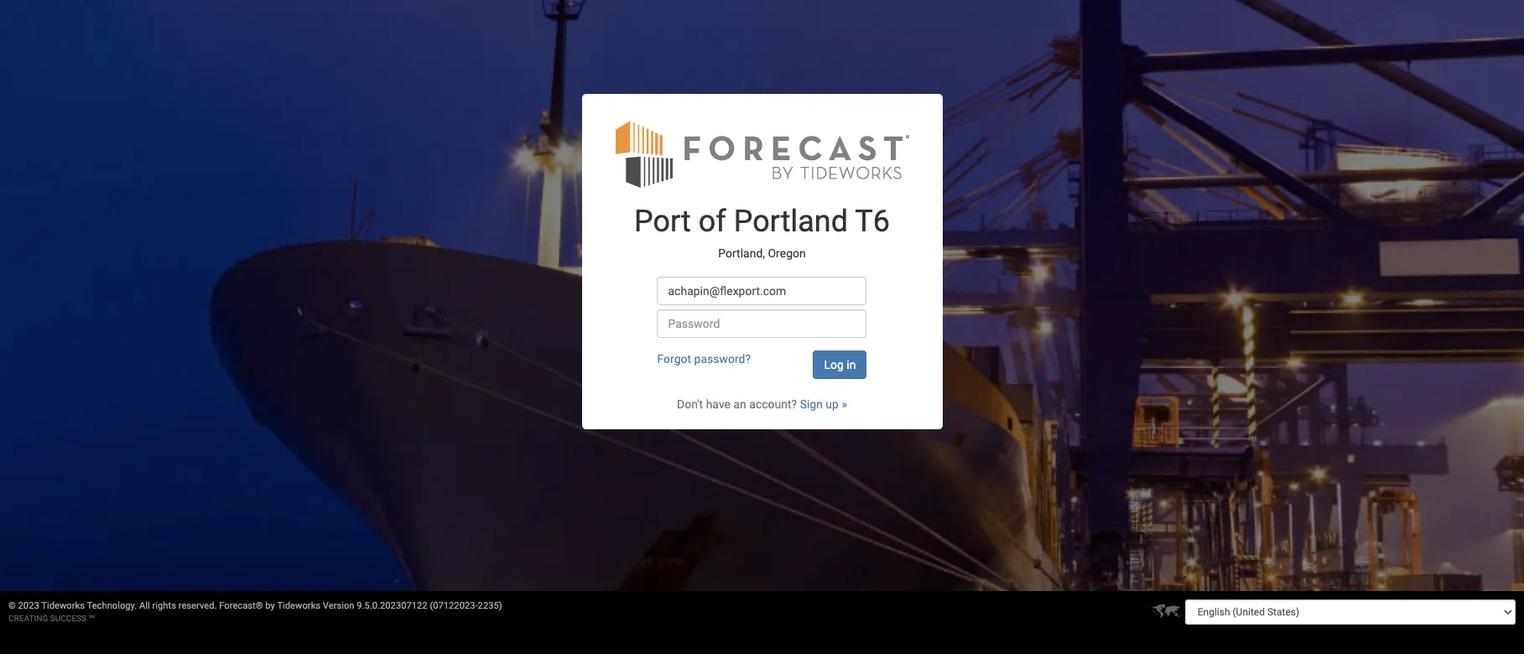 Task type: describe. For each thing, give the bounding box(es) containing it.
reserved.
[[179, 601, 217, 612]]

up
[[826, 398, 839, 411]]

1 tideworks from the left
[[41, 601, 85, 612]]

© 2023 tideworks technology. all rights reserved. forecast® by tideworks version 9.5.0.202307122 (07122023-2235) creating success ℠
[[8, 601, 502, 624]]

success
[[50, 614, 87, 624]]

account?
[[750, 398, 797, 411]]

portland,
[[719, 246, 765, 260]]

of
[[699, 204, 727, 239]]

forgot password? log in
[[658, 352, 856, 372]]

version
[[323, 601, 355, 612]]

creating
[[8, 614, 48, 624]]

technology.
[[87, 601, 137, 612]]

2023
[[18, 601, 39, 612]]

port of portland t6 portland, oregon
[[635, 204, 890, 260]]

have
[[706, 398, 731, 411]]

sign up » link
[[800, 398, 848, 411]]

9.5.0.202307122
[[357, 601, 428, 612]]

℠
[[89, 614, 95, 624]]



Task type: locate. For each thing, give the bounding box(es) containing it.
don't
[[677, 398, 703, 411]]

(07122023-
[[430, 601, 478, 612]]

1 horizontal spatial tideworks
[[277, 601, 321, 612]]

2 tideworks from the left
[[277, 601, 321, 612]]

tideworks up success
[[41, 601, 85, 612]]

password?
[[695, 352, 751, 366]]

log in button
[[814, 351, 867, 379]]

portland
[[734, 204, 849, 239]]

all
[[139, 601, 150, 612]]

don't have an account? sign up »
[[677, 398, 848, 411]]

2235)
[[478, 601, 502, 612]]

Password password field
[[658, 310, 867, 338]]

©
[[8, 601, 16, 612]]

tideworks
[[41, 601, 85, 612], [277, 601, 321, 612]]

tideworks right by
[[277, 601, 321, 612]]

sign
[[800, 398, 823, 411]]

Email or username text field
[[658, 277, 867, 305]]

forecast®
[[219, 601, 263, 612]]

forgot password? link
[[658, 352, 751, 366]]

an
[[734, 398, 747, 411]]

forgot
[[658, 352, 692, 366]]

»
[[842, 398, 848, 411]]

by
[[265, 601, 275, 612]]

rights
[[152, 601, 176, 612]]

t6
[[855, 204, 890, 239]]

in
[[847, 358, 856, 372]]

port
[[635, 204, 691, 239]]

oregon
[[768, 246, 806, 260]]

0 horizontal spatial tideworks
[[41, 601, 85, 612]]

forecast® by tideworks image
[[616, 119, 909, 189]]

log
[[825, 358, 844, 372]]



